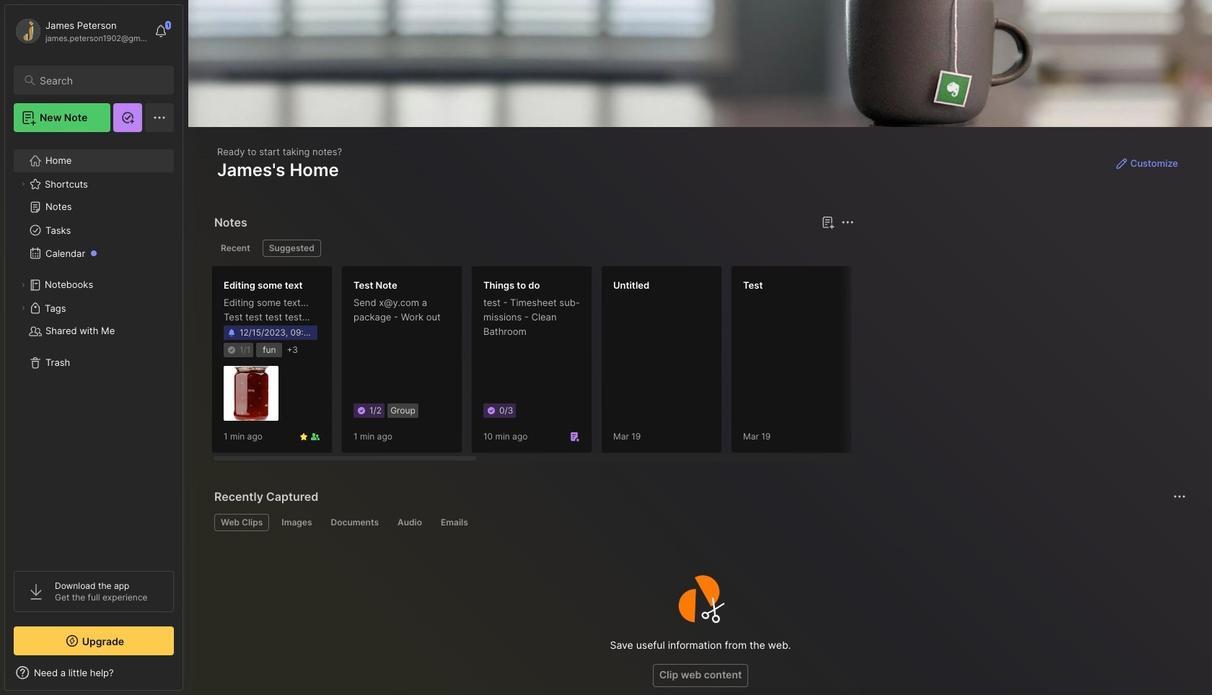 Task type: locate. For each thing, give the bounding box(es) containing it.
tab list
[[214, 240, 852, 257], [214, 514, 1184, 531]]

0 vertical spatial tab list
[[214, 240, 852, 257]]

expand tags image
[[19, 304, 27, 313]]

row group
[[211, 266, 1213, 462]]

Search text field
[[40, 74, 161, 87]]

More actions field
[[1170, 486, 1190, 507]]

1 tab list from the top
[[214, 240, 852, 257]]

WHAT'S NEW field
[[5, 661, 183, 684]]

main element
[[0, 0, 188, 695]]

None search field
[[40, 71, 161, 89]]

tab
[[214, 240, 257, 257], [263, 240, 321, 257], [214, 514, 269, 531], [275, 514, 319, 531], [324, 514, 385, 531], [391, 514, 429, 531], [434, 514, 475, 531]]

1 vertical spatial tab list
[[214, 514, 1184, 531]]

thumbnail image
[[224, 366, 279, 421]]

tree
[[5, 141, 183, 558]]



Task type: describe. For each thing, give the bounding box(es) containing it.
none search field inside main element
[[40, 71, 161, 89]]

expand notebooks image
[[19, 281, 27, 289]]

more actions image
[[1171, 488, 1189, 505]]

2 tab list from the top
[[214, 514, 1184, 531]]

click to collapse image
[[182, 668, 193, 686]]

tree inside main element
[[5, 141, 183, 558]]

Account field
[[14, 17, 147, 45]]



Task type: vqa. For each thing, say whether or not it's contained in the screenshot.
Click to collapse image
yes



